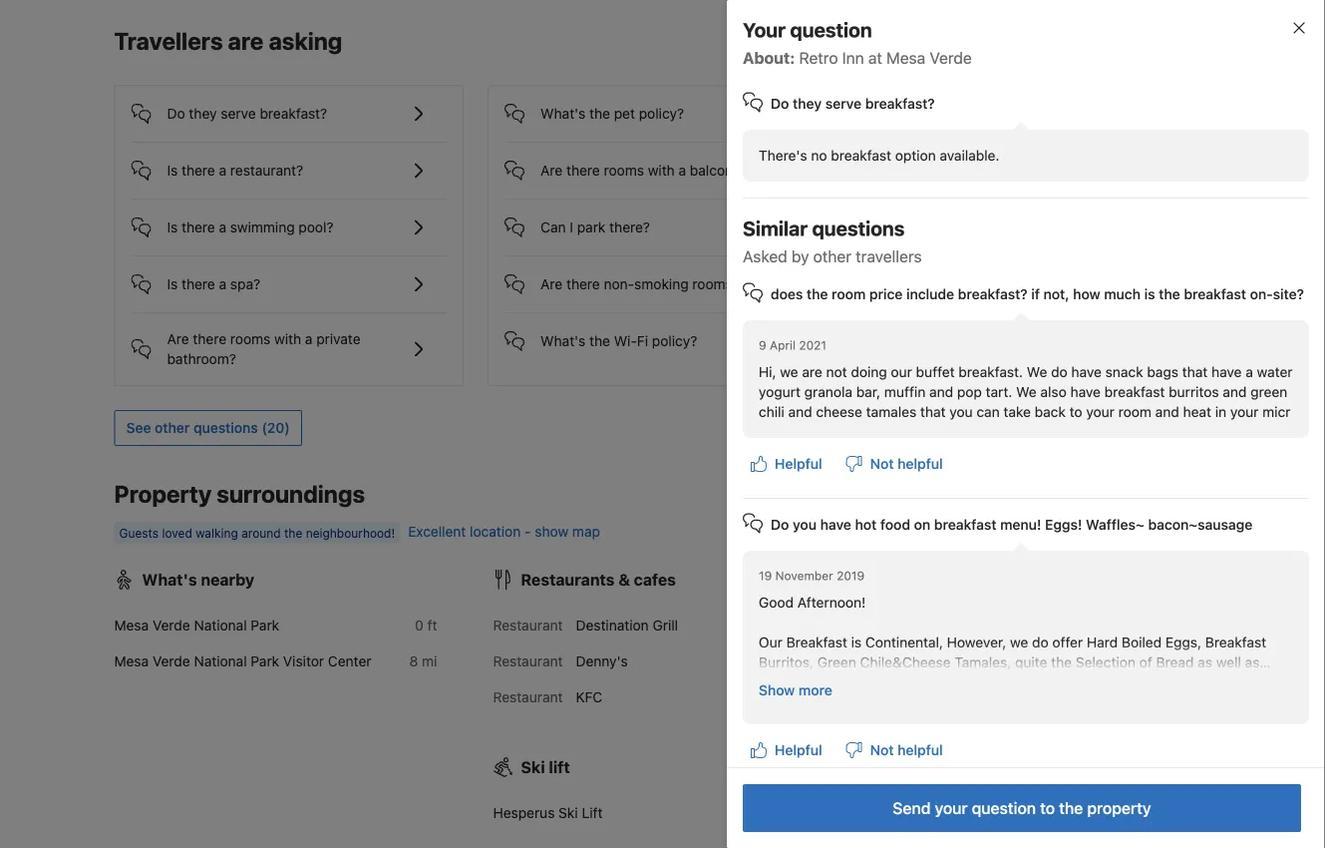Task type: locate. For each thing, give the bounding box(es) containing it.
what's left pet
[[541, 105, 586, 122]]

0 horizontal spatial your
[[935, 799, 968, 818]]

0 vertical spatial we
[[892, 283, 912, 299]]

1 not helpful button from the top
[[839, 446, 951, 482]]

offer
[[1053, 634, 1084, 650]]

0 vertical spatial rooms
[[604, 162, 644, 179]]

1 horizontal spatial are
[[803, 364, 823, 380]]

1 vertical spatial that
[[921, 404, 946, 420]]

municipal up "however,"
[[920, 617, 981, 634]]

1 horizontal spatial do they serve breakfast?
[[771, 95, 935, 112]]

is
[[167, 162, 178, 179], [167, 219, 178, 235], [167, 276, 178, 292]]

burritos,
[[759, 654, 814, 670]]

do up 19
[[771, 516, 790, 533]]

breakfast left on-
[[1185, 286, 1247, 302]]

serve inside button
[[221, 105, 256, 122]]

municipal down "however,"
[[949, 653, 1011, 669]]

a left the restaurant?
[[219, 162, 227, 179]]

property surroundings
[[114, 480, 365, 508]]

1 is from the top
[[167, 162, 178, 179]]

not helpful button down durango-
[[839, 732, 951, 768]]

what's the wi-fi policy?
[[541, 333, 698, 349]]

0 vertical spatial national
[[194, 617, 247, 634]]

1 helpful from the top
[[775, 455, 823, 472]]

mi right 45
[[1180, 663, 1196, 679]]

selection
[[1076, 654, 1136, 670]]

they inside your question dialog
[[793, 95, 822, 112]]

with inside button
[[648, 162, 675, 179]]

chile&cheese
[[861, 654, 951, 670]]

4.3
[[1156, 617, 1177, 634]]

2 not helpful button from the top
[[839, 732, 951, 768]]

2 vertical spatial questions
[[194, 420, 258, 436]]

2 vertical spatial what's
[[142, 570, 197, 589]]

do up the also
[[1052, 364, 1068, 380]]

municipal inside farmington municipal [four corners regional]
[[949, 653, 1011, 669]]

breakfast.
[[959, 364, 1024, 380]]

2021
[[799, 338, 827, 352]]

0 vertical spatial is
[[167, 162, 178, 179]]

breakfast up well on the bottom right of the page
[[1206, 634, 1267, 650]]

we inside good afternoon! our breakfast is continental, however, we do offer hard boiled eggs, breakfast burritos, green chile&cheese tamales, quite the selection of bread as well as jams&jellies, cereal, oatmeal, yogurt, fruits, vegetables, juice and of course delicious coffee
[[1011, 634, 1029, 650]]

we right hi,
[[781, 364, 799, 380]]

what's left wi-
[[541, 333, 586, 349]]

question down county at the bottom of the page
[[972, 799, 1037, 818]]

mi right the 8
[[422, 653, 437, 669]]

there for is there a restaurant?
[[182, 162, 215, 179]]

0 horizontal spatial airport
[[985, 617, 1030, 634]]

1 horizontal spatial that
[[1183, 364, 1208, 380]]

park left "visitor"
[[251, 653, 279, 669]]

0 vertical spatial of
[[1140, 654, 1153, 670]]

0 horizontal spatial see
[[126, 420, 151, 436]]

as right well on the bottom right of the page
[[1246, 654, 1260, 670]]

helpful
[[898, 455, 943, 472], [898, 742, 943, 758]]

there up 'is there a spa?'
[[182, 219, 215, 235]]

airport up "however,"
[[985, 617, 1030, 634]]

1 vertical spatial helpful
[[775, 742, 823, 758]]

0 vertical spatial questions
[[813, 216, 905, 240]]

not helpful down tamales
[[871, 455, 943, 472]]

verde down what's nearby
[[153, 617, 190, 634]]

1 horizontal spatial do
[[1052, 364, 1068, 380]]

0 vertical spatial municipal
[[920, 617, 981, 634]]

and inside good afternoon! our breakfast is continental, however, we do offer hard boiled eggs, breakfast burritos, green chile&cheese tamales, quite the selection of bread as well as jams&jellies, cereal, oatmeal, yogurt, fruits, vegetables, juice and of course delicious coffee
[[1174, 674, 1198, 690]]

1 horizontal spatial other
[[814, 247, 852, 266]]

1 vertical spatial restaurant
[[493, 653, 563, 669]]

is inside is there a spa? button
[[167, 276, 178, 292]]

municipal for cortez
[[920, 617, 981, 634]]

are there rooms with a balcony? button
[[505, 143, 821, 183]]

a left water at the right of the page
[[1246, 364, 1254, 380]]

cortez
[[872, 617, 916, 634]]

there inside are there non-smoking rooms? button
[[567, 276, 600, 292]]

that up the 'burritos'
[[1183, 364, 1208, 380]]

not helpful for include
[[871, 455, 943, 472]]

1 vertical spatial mesa
[[114, 617, 149, 634]]

3 is from the top
[[167, 276, 178, 292]]

0 horizontal spatial breakfast
[[787, 634, 848, 650]]

delicious
[[759, 694, 818, 710]]

0 horizontal spatial breakfast?
[[260, 105, 327, 122]]

see for see availability
[[1102, 487, 1126, 504]]

restaurants
[[521, 570, 615, 589]]

1 vertical spatial to
[[1070, 404, 1083, 420]]

with for private
[[274, 331, 301, 347]]

mesa down what's nearby
[[114, 617, 149, 634]]

a left 'private'
[[305, 331, 313, 347]]

is inside 'is there a restaurant?' button
[[167, 162, 178, 179]]

0 horizontal spatial ski
[[521, 758, 545, 777]]

0 horizontal spatial that
[[921, 404, 946, 420]]

0 horizontal spatial other
[[155, 420, 190, 436]]

0 vertical spatial helpful
[[775, 455, 823, 472]]

continental,
[[866, 634, 944, 650]]

helpful down chili
[[775, 455, 823, 472]]

is there a spa? button
[[131, 256, 447, 296]]

travellers
[[114, 27, 223, 55]]

400
[[777, 653, 803, 669]]

are there rooms with a private bathroom?
[[167, 331, 361, 367]]

0 vertical spatial ski
[[521, 758, 545, 777]]

there inside 'is there a restaurant?' button
[[182, 162, 215, 179]]

room left price
[[832, 286, 866, 302]]

do
[[1052, 364, 1068, 380], [1033, 634, 1049, 650]]

not helpful button for include
[[839, 446, 951, 482]]

kfc
[[576, 689, 603, 705]]

0 horizontal spatial is
[[852, 634, 862, 650]]

have left hot
[[821, 516, 852, 533]]

there for are there rooms with a private bathroom?
[[193, 331, 227, 347]]

1 national from the top
[[194, 617, 247, 634]]

other right by
[[814, 247, 852, 266]]

do they serve breakfast? up 'is there a restaurant?'
[[167, 105, 327, 122]]

mesa down mesa verde national park
[[114, 653, 149, 669]]

1 horizontal spatial room
[[1119, 404, 1152, 420]]

see other questions (20)
[[126, 420, 290, 436]]

are up bathroom?
[[167, 331, 189, 347]]

1 vertical spatial verde
[[153, 617, 190, 634]]

helpful down delicious
[[775, 742, 823, 758]]

1 vertical spatial municipal
[[949, 653, 1011, 669]]

2 helpful from the top
[[898, 742, 943, 758]]

other up property
[[155, 420, 190, 436]]

1 horizontal spatial with
[[648, 162, 675, 179]]

1 vertical spatial not helpful button
[[839, 732, 951, 768]]

see inside button
[[126, 420, 151, 436]]

do up [four
[[1033, 634, 1049, 650]]

serve
[[826, 95, 862, 112], [221, 105, 256, 122]]

is left spa?
[[167, 276, 178, 292]]

mesa verde national park visitor center
[[114, 653, 372, 669]]

see inside button
[[1102, 487, 1126, 504]]

45
[[1159, 663, 1177, 679]]

airport down 'fruits,'
[[1039, 709, 1084, 725]]

1 not from the top
[[871, 455, 894, 472]]

1 vertical spatial not
[[871, 742, 894, 758]]

1 vertical spatial not helpful
[[871, 742, 943, 758]]

1 vertical spatial rooms
[[230, 331, 271, 347]]

mesa for 0 ft
[[114, 617, 149, 634]]

hesperus
[[493, 805, 555, 821]]

0 horizontal spatial room
[[832, 286, 866, 302]]

1 vertical spatial are
[[803, 364, 823, 380]]

there left the non-
[[567, 276, 600, 292]]

the down "offer"
[[1052, 654, 1073, 670]]

we up the also
[[1027, 364, 1048, 380]]

1 vertical spatial do
[[1033, 634, 1049, 650]]

are down can
[[541, 276, 563, 292]]

1 restaurant from the top
[[493, 617, 563, 634]]

restaurant left the kfc
[[493, 689, 563, 705]]

1 vertical spatial other
[[155, 420, 190, 436]]

room down snack
[[1119, 404, 1152, 420]]

in
[[1216, 404, 1227, 420]]

is up green
[[852, 634, 862, 650]]

1 horizontal spatial your
[[1087, 404, 1115, 420]]

1 vertical spatial we
[[1011, 634, 1029, 650]]

mesa right "at"
[[887, 48, 926, 67]]

2 park from the top
[[251, 653, 279, 669]]

1 vertical spatial room
[[1119, 404, 1152, 420]]

buffet
[[916, 364, 955, 380]]

0 vertical spatial to
[[1067, 283, 1079, 299]]

0 vertical spatial not
[[871, 455, 894, 472]]

restaurant for denny's
[[493, 653, 563, 669]]

0 vertical spatial helpful button
[[743, 446, 831, 482]]

0 horizontal spatial questions
[[194, 420, 258, 436]]

we
[[781, 364, 799, 380], [1011, 634, 1029, 650]]

not down durango-
[[871, 742, 894, 758]]

la
[[934, 709, 949, 725]]

1 vertical spatial with
[[274, 331, 301, 347]]

price
[[870, 286, 903, 302]]

rooms up bathroom?
[[230, 331, 271, 347]]

your down snack
[[1087, 404, 1115, 420]]

what's the wi-fi policy? button
[[505, 313, 821, 353]]

with for balcony?
[[648, 162, 675, 179]]

0
[[415, 617, 424, 634]]

0 horizontal spatial we
[[781, 364, 799, 380]]

to left most
[[1067, 283, 1079, 299]]

questions right most
[[1119, 283, 1182, 299]]

they inside button
[[189, 105, 217, 122]]

1 vertical spatial you
[[793, 516, 817, 533]]

of left course
[[1202, 674, 1215, 690]]

helpful down tamales
[[898, 455, 943, 472]]

rooms inside button
[[604, 162, 644, 179]]

is right "much"
[[1145, 286, 1156, 302]]

is up 'is there a spa?'
[[167, 219, 178, 235]]

1 not helpful from the top
[[871, 455, 943, 472]]

1 helpful from the top
[[898, 455, 943, 472]]

of
[[1140, 654, 1153, 670], [1202, 674, 1215, 690]]

do they serve breakfast? inside your question dialog
[[771, 95, 935, 112]]

still looking?
[[977, 172, 1097, 195]]

2 horizontal spatial your
[[1231, 404, 1259, 420]]

restaurant
[[493, 617, 563, 634], [493, 653, 563, 669], [493, 689, 563, 705]]

smoking
[[635, 276, 689, 292]]

0 vertical spatial what's
[[541, 105, 586, 122]]

with left 'private'
[[274, 331, 301, 347]]

is inside is there a swimming pool? button
[[167, 219, 178, 235]]

1 as from the left
[[1198, 654, 1213, 670]]

0 vertical spatial we
[[781, 364, 799, 380]]

there left the restaurant?
[[182, 162, 215, 179]]

0 horizontal spatial you
[[793, 516, 817, 533]]

breakfast down snack
[[1105, 384, 1166, 400]]

mi for 46 mi
[[1180, 709, 1196, 725]]

grill
[[653, 617, 678, 634]]

send your question to the property
[[893, 799, 1152, 818]]

you up 'november'
[[793, 516, 817, 533]]

1 horizontal spatial question
[[972, 799, 1037, 818]]

restaurant down restaurants
[[493, 617, 563, 634]]

2 vertical spatial to
[[1041, 799, 1056, 818]]

0 vertical spatial are
[[541, 162, 563, 179]]

0 vertical spatial that
[[1183, 364, 1208, 380]]

are inside hi, we are not doing our buffet breakfast.  we do have snack bags that have a water yogurt granola bar, muffin and pop tart.  we also have breakfast burritos and green chili and cheese tamales that you can take back to your room and heat in your micr
[[803, 364, 823, 380]]

rooms inside are there rooms with a private bathroom?
[[230, 331, 271, 347]]

are left 'not'
[[803, 364, 823, 380]]

that down "muffin"
[[921, 404, 946, 420]]

mesa inside your question about: retro inn at mesa verde
[[887, 48, 926, 67]]

2 is from the top
[[167, 219, 178, 235]]

what's for what's the wi-fi policy?
[[541, 333, 586, 349]]

hard
[[1087, 634, 1119, 650]]

with up can i park there? button
[[648, 162, 675, 179]]

verde inside your question about: retro inn at mesa verde
[[930, 48, 972, 67]]

availability
[[1130, 487, 1200, 504]]

questions inside similar questions asked by other travellers
[[813, 216, 905, 240]]

1 vertical spatial park
[[251, 653, 279, 669]]

not helpful button down tamales
[[839, 446, 951, 482]]

1 vertical spatial ski
[[559, 805, 578, 821]]

0 horizontal spatial rooms
[[230, 331, 271, 347]]

there left spa?
[[182, 276, 215, 292]]

mesa verde national park
[[114, 617, 279, 634]]

a inside button
[[219, 162, 227, 179]]

1 vertical spatial is
[[167, 219, 178, 235]]

2 not helpful from the top
[[871, 742, 943, 758]]

0 horizontal spatial of
[[1140, 654, 1153, 670]]

we have an instant answer to most questions
[[892, 283, 1182, 299]]

tart.
[[986, 384, 1013, 400]]

1 vertical spatial are
[[541, 276, 563, 292]]

we up take
[[1017, 384, 1037, 400]]

do down travellers on the top of page
[[167, 105, 185, 122]]

room inside hi, we are not doing our buffet breakfast.  we do have snack bags that have a water yogurt granola bar, muffin and pop tart.  we also have breakfast burritos and green chili and cheese tamales that you can take back to your room and heat in your micr
[[1119, 404, 1152, 420]]

1 park from the top
[[251, 617, 279, 634]]

national up mesa verde national park visitor center at the left
[[194, 617, 247, 634]]

destination grill
[[576, 617, 678, 634]]

2 national from the top
[[194, 653, 247, 669]]

bread
[[1157, 654, 1195, 670]]

0 horizontal spatial as
[[1198, 654, 1213, 670]]

0 vertical spatial mesa
[[887, 48, 926, 67]]

they down retro
[[793, 95, 822, 112]]

does
[[771, 286, 803, 302]]

of down 'boiled'
[[1140, 654, 1153, 670]]

verde down mesa verde national park
[[153, 653, 190, 669]]

19
[[759, 569, 772, 583]]

by
[[792, 247, 810, 266]]

2 helpful button from the top
[[743, 732, 831, 768]]

a
[[219, 162, 227, 179], [679, 162, 687, 179], [219, 219, 227, 235], [219, 276, 227, 292], [305, 331, 313, 347], [1246, 364, 1254, 380]]

helpful button down chili
[[743, 446, 831, 482]]

ft for 500 ft
[[807, 689, 817, 705]]

breakfast
[[831, 147, 892, 164], [1185, 286, 1247, 302], [1105, 384, 1166, 400], [935, 516, 997, 533]]

there's
[[759, 147, 808, 164]]

question
[[791, 18, 873, 41], [972, 799, 1037, 818]]

2 vertical spatial mesa
[[114, 653, 149, 669]]

ft for 0 ft
[[428, 617, 437, 634]]

a inside are there rooms with a private bathroom?
[[305, 331, 313, 347]]

park up mesa verde national park visitor center at the left
[[251, 617, 279, 634]]

do they serve breakfast? down "inn"
[[771, 95, 935, 112]]

helpful for you
[[775, 742, 823, 758]]

1 vertical spatial helpful button
[[743, 732, 831, 768]]

0 vertical spatial restaurant
[[493, 617, 563, 634]]

fi
[[637, 333, 649, 349]]

to
[[1067, 283, 1079, 299], [1070, 404, 1083, 420], [1041, 799, 1056, 818]]

are inside are there rooms with a private bathroom?
[[167, 331, 189, 347]]

1 vertical spatial airport
[[1039, 709, 1084, 725]]

cheese
[[816, 404, 863, 420]]

1 horizontal spatial questions
[[813, 216, 905, 240]]

see availability
[[1102, 487, 1200, 504]]

to right back
[[1070, 404, 1083, 420]]

0 horizontal spatial do
[[1033, 634, 1049, 650]]

rooms down pet
[[604, 162, 644, 179]]

there inside are there rooms with a balcony? button
[[567, 162, 600, 179]]

500
[[777, 689, 803, 705]]

not for price
[[871, 455, 894, 472]]

see up property
[[126, 420, 151, 436]]

about:
[[743, 48, 796, 67]]

municipal
[[920, 617, 981, 634], [949, 653, 1011, 669]]

you inside hi, we are not doing our buffet breakfast.  we do have snack bags that have a water yogurt granola bar, muffin and pop tart.  we also have breakfast burritos and green chili and cheese tamales that you can take back to your room and heat in your micr
[[950, 404, 973, 420]]

is left the restaurant?
[[167, 162, 178, 179]]

there for are there rooms with a balcony?
[[567, 162, 600, 179]]

answer
[[1017, 283, 1063, 299]]

mesa for 8 mi
[[114, 653, 149, 669]]

1 horizontal spatial breakfast
[[1206, 634, 1267, 650]]

2 vertical spatial is
[[167, 276, 178, 292]]

eggs,
[[1166, 634, 1202, 650]]

mesa
[[887, 48, 926, 67], [114, 617, 149, 634], [114, 653, 149, 669]]

rooms
[[604, 162, 644, 179], [230, 331, 271, 347]]

food
[[881, 516, 911, 533]]

tamales,
[[955, 654, 1012, 670]]

they
[[793, 95, 822, 112], [189, 105, 217, 122]]

there inside are there rooms with a private bathroom?
[[193, 331, 227, 347]]

not down tamales
[[871, 455, 894, 472]]

there up park
[[567, 162, 600, 179]]

1 helpful button from the top
[[743, 446, 831, 482]]

1 vertical spatial national
[[194, 653, 247, 669]]

question up retro
[[791, 18, 873, 41]]

that
[[1183, 364, 1208, 380], [921, 404, 946, 420]]

there
[[182, 162, 215, 179], [567, 162, 600, 179], [182, 219, 215, 235], [182, 276, 215, 292], [567, 276, 600, 292], [193, 331, 227, 347]]

asking
[[269, 27, 343, 55]]

oatmeal,
[[900, 674, 958, 690]]

national down mesa verde national park
[[194, 653, 247, 669]]

we up [four
[[1011, 634, 1029, 650]]

with inside are there rooms with a private bathroom?
[[274, 331, 301, 347]]

3 restaurant from the top
[[493, 689, 563, 705]]

questions up travellers in the right top of the page
[[813, 216, 905, 240]]

2 restaurant from the top
[[493, 653, 563, 669]]

0 vertical spatial not helpful
[[871, 455, 943, 472]]

there for is there a swimming pool?
[[182, 219, 215, 235]]

mi for 45 mi
[[1180, 663, 1196, 679]]

0 vertical spatial park
[[251, 617, 279, 634]]

2 helpful from the top
[[775, 742, 823, 758]]

1 horizontal spatial they
[[793, 95, 822, 112]]

1 horizontal spatial as
[[1246, 654, 1260, 670]]

helpful button down delicious
[[743, 732, 831, 768]]

balcony?
[[690, 162, 748, 179]]

restaurant left denny's
[[493, 653, 563, 669]]

if
[[1032, 286, 1041, 302]]

are
[[541, 162, 563, 179], [541, 276, 563, 292], [167, 331, 189, 347]]

300
[[777, 617, 803, 634]]

there up bathroom?
[[193, 331, 227, 347]]

0 vertical spatial are
[[228, 27, 264, 55]]

coffee
[[822, 694, 865, 710]]

1 horizontal spatial see
[[1102, 487, 1126, 504]]

9 april 2021
[[759, 338, 827, 352]]

0 horizontal spatial do they serve breakfast?
[[167, 105, 327, 122]]

a left swimming
[[219, 219, 227, 235]]

we down travellers in the right top of the page
[[892, 283, 912, 299]]

not helpful button for food
[[839, 732, 951, 768]]

see up the waffles~ on the bottom of page
[[1102, 487, 1126, 504]]

45 mi
[[1159, 663, 1196, 679]]

1 vertical spatial is
[[852, 634, 862, 650]]

breakfast? up 'is there a restaurant?' button
[[260, 105, 327, 122]]

2 not from the top
[[871, 742, 894, 758]]

there inside is there a swimming pool? button
[[182, 219, 215, 235]]

verde right "at"
[[930, 48, 972, 67]]

bathroom?
[[167, 351, 236, 367]]

mi right 46 at the right of page
[[1180, 709, 1196, 725]]

0 vertical spatial is
[[1145, 286, 1156, 302]]

breakfast? left if
[[958, 286, 1028, 302]]

there inside is there a spa? button
[[182, 276, 215, 292]]

0 vertical spatial question
[[791, 18, 873, 41]]

1 vertical spatial we
[[1027, 364, 1048, 380]]

and left heat
[[1156, 404, 1180, 420]]

not helpful for food
[[871, 742, 943, 758]]

1 vertical spatial of
[[1202, 674, 1215, 690]]

0 vertical spatial not helpful button
[[839, 446, 951, 482]]



Task type: vqa. For each thing, say whether or not it's contained in the screenshot.
14 February 2024 option
no



Task type: describe. For each thing, give the bounding box(es) containing it.
not,
[[1044, 286, 1070, 302]]

0 vertical spatial policy?
[[639, 105, 685, 122]]

2 breakfast from the left
[[1206, 634, 1267, 650]]

hesperus ski lift
[[493, 805, 603, 821]]

breakfast inside hi, we are not doing our buffet breakfast.  we do have snack bags that have a water yogurt granola bar, muffin and pop tart.  we also have breakfast burritos and green chili and cheese tamales that you can take back to your room and heat in your micr
[[1105, 384, 1166, 400]]

yogurt
[[759, 384, 801, 400]]

are for are there rooms with a balcony?
[[541, 162, 563, 179]]

to inside hi, we are not doing our buffet breakfast.  we do have snack bags that have a water yogurt granola bar, muffin and pop tart.  we also have breakfast burritos and green chili and cheese tamales that you can take back to your room and heat in your micr
[[1070, 404, 1083, 420]]

rooms for private
[[230, 331, 271, 347]]

do down "about:"
[[771, 95, 790, 112]]

do you have hot food on breakfast menu! eggs! waffles~ bacon~sausage
[[771, 516, 1253, 533]]

mi for 8 mi
[[422, 653, 437, 669]]

there for is there a spa?
[[182, 276, 215, 292]]

your
[[743, 18, 786, 41]]

there's no breakfast option available.
[[759, 147, 1000, 164]]

see availability button
[[1090, 478, 1212, 514]]

are there rooms with a balcony?
[[541, 162, 748, 179]]

2 vertical spatial we
[[1017, 384, 1037, 400]]

helpful button for do
[[743, 732, 831, 768]]

the right "much"
[[1160, 286, 1181, 302]]

do inside button
[[167, 105, 185, 122]]

good
[[759, 594, 794, 611]]

heat
[[1184, 404, 1212, 420]]

afternoon!
[[798, 594, 866, 611]]

what's the pet policy? button
[[505, 86, 821, 126]]

tamales
[[867, 404, 917, 420]]

1 breakfast from the left
[[787, 634, 848, 650]]

question inside your question about: retro inn at mesa verde
[[791, 18, 873, 41]]

april
[[770, 338, 796, 352]]

our
[[759, 634, 783, 650]]

is for is there a restaurant?
[[167, 162, 178, 179]]

course
[[1218, 674, 1262, 690]]

the left wi-
[[590, 333, 611, 349]]

mi for 4.3 mi
[[1180, 617, 1196, 634]]

restaurant for kfc
[[493, 689, 563, 705]]

hot
[[856, 516, 877, 533]]

1 horizontal spatial is
[[1145, 286, 1156, 302]]

on
[[915, 516, 931, 533]]

have left snack
[[1072, 364, 1102, 380]]

helpful for food
[[898, 742, 943, 758]]

verde for 0 ft
[[153, 617, 190, 634]]

0 vertical spatial room
[[832, 286, 866, 302]]

0 horizontal spatial are
[[228, 27, 264, 55]]

private
[[317, 331, 361, 347]]

farmington municipal [four corners regional]
[[872, 653, 1104, 689]]

quite
[[1016, 654, 1048, 670]]

1 horizontal spatial ski
[[559, 805, 578, 821]]

asked
[[743, 247, 788, 266]]

and down buffet
[[930, 384, 954, 400]]

there?
[[610, 219, 650, 235]]

breakfast? inside do they serve breakfast? button
[[260, 105, 327, 122]]

are for are there non-smoking rooms?
[[541, 276, 563, 292]]

is for is there a spa?
[[167, 276, 178, 292]]

november
[[776, 569, 834, 583]]

see for see other questions (20)
[[126, 420, 151, 436]]

micr
[[1263, 404, 1291, 420]]

include
[[907, 286, 955, 302]]

destination
[[576, 617, 649, 634]]

does the room price include breakfast? if not, how much is the breakfast on-site?
[[771, 286, 1305, 302]]

similar questions asked by other travellers
[[743, 216, 922, 266]]

serve inside your question dialog
[[826, 95, 862, 112]]

how
[[1074, 286, 1101, 302]]

burritos
[[1169, 384, 1220, 400]]

your question dialog
[[695, 0, 1326, 848]]

send your question to the property button
[[743, 784, 1302, 832]]

is for is there a swimming pool?
[[167, 219, 178, 235]]

is there a restaurant?
[[167, 162, 303, 179]]

do inside hi, we are not doing our buffet breakfast.  we do have snack bags that have a water yogurt granola bar, muffin and pop tart.  we also have breakfast burritos and green chili and cheese tamales that you can take back to your room and heat in your micr
[[1052, 364, 1068, 380]]

nearby
[[201, 570, 255, 589]]

2 horizontal spatial questions
[[1119, 283, 1182, 299]]

wi-
[[614, 333, 637, 349]]

green
[[1251, 384, 1288, 400]]

not for hot
[[871, 742, 894, 758]]

park for mesa verde national park
[[251, 617, 279, 634]]

also
[[1041, 384, 1067, 400]]

question inside send your question to the property button
[[972, 799, 1037, 818]]

see other questions (20) button
[[114, 410, 302, 446]]

what's the pet policy?
[[541, 105, 685, 122]]

do inside good afternoon! our breakfast is continental, however, we do offer hard boiled eggs, breakfast burritos, green chile&cheese tamales, quite the selection of bread as well as jams&jellies, cereal, oatmeal, yogurt, fruits, vegetables, juice and of course delicious coffee
[[1033, 634, 1049, 650]]

0 ft
[[415, 617, 437, 634]]

no
[[812, 147, 828, 164]]

have up the 'burritos'
[[1212, 364, 1243, 380]]

ft for 400 ft
[[807, 653, 817, 669]]

rooms for balcony?
[[604, 162, 644, 179]]

questions inside button
[[194, 420, 258, 436]]

have left an
[[916, 283, 946, 299]]

hi, we are not doing our buffet breakfast.  we do have snack bags that have a water yogurt granola bar, muffin and pop tart.  we also have breakfast burritos and green chili and cheese tamales that you can take back to your room and heat in your micr
[[759, 364, 1294, 420]]

the left pet
[[590, 105, 611, 122]]

46 mi
[[1159, 709, 1196, 725]]

inn
[[843, 48, 865, 67]]

1 horizontal spatial of
[[1202, 674, 1215, 690]]

helpful for include
[[898, 455, 943, 472]]

can
[[977, 404, 1000, 420]]

2 horizontal spatial breakfast?
[[958, 286, 1028, 302]]

other inside see other questions (20) button
[[155, 420, 190, 436]]

to inside button
[[1041, 799, 1056, 818]]

helpful for the
[[775, 455, 823, 472]]

what's for what's the pet policy?
[[541, 105, 586, 122]]

0 vertical spatial airport
[[985, 617, 1030, 634]]

do they serve breakfast? inside button
[[167, 105, 327, 122]]

regional]
[[872, 673, 933, 689]]

show
[[759, 682, 795, 698]]

1 horizontal spatial breakfast?
[[866, 95, 935, 112]]

are for are there rooms with a private bathroom?
[[167, 331, 189, 347]]

waffles~
[[1086, 516, 1145, 533]]

a left spa?
[[219, 276, 227, 292]]

breakfast right no
[[831, 147, 892, 164]]

&
[[619, 570, 630, 589]]

pop
[[958, 384, 983, 400]]

can i park there? button
[[505, 200, 821, 239]]

1 vertical spatial policy?
[[652, 333, 698, 349]]

your inside button
[[935, 799, 968, 818]]

more
[[799, 682, 833, 698]]

the right does on the right top of the page
[[807, 286, 829, 302]]

plata
[[953, 709, 985, 725]]

take
[[1004, 404, 1032, 420]]

breakfast right on
[[935, 516, 997, 533]]

farmington
[[872, 653, 945, 669]]

300 ft
[[777, 617, 817, 634]]

is inside good afternoon! our breakfast is continental, however, we do offer hard boiled eggs, breakfast burritos, green chile&cheese tamales, quite the selection of bread as well as jams&jellies, cereal, oatmeal, yogurt, fruits, vegetables, juice and of course delicious coffee
[[852, 634, 862, 650]]

1 horizontal spatial airport
[[1039, 709, 1084, 725]]

and up the in
[[1223, 384, 1247, 400]]

snack
[[1106, 364, 1144, 380]]

8 mi
[[410, 653, 437, 669]]

our
[[891, 364, 913, 380]]

looking?
[[1017, 172, 1097, 195]]

bacon~sausage
[[1149, 516, 1253, 533]]

helpful button for does
[[743, 446, 831, 482]]

19 november 2019
[[759, 569, 865, 583]]

the inside good afternoon! our breakfast is continental, however, we do offer hard boiled eggs, breakfast burritos, green chile&cheese tamales, quite the selection of bread as well as jams&jellies, cereal, oatmeal, yogurt, fruits, vegetables, juice and of course delicious coffee
[[1052, 654, 1073, 670]]

national for mesa verde national park visitor center
[[194, 653, 247, 669]]

is there a spa?
[[167, 276, 260, 292]]

are there rooms with a private bathroom? button
[[131, 313, 447, 369]]

other inside similar questions asked by other travellers
[[814, 247, 852, 266]]

is there a swimming pool?
[[167, 219, 334, 235]]

(20)
[[262, 420, 290, 436]]

4.3 mi
[[1156, 617, 1196, 634]]

2 as from the left
[[1246, 654, 1260, 670]]

lift
[[549, 758, 570, 777]]

a inside hi, we are not doing our buffet breakfast.  we do have snack bags that have a water yogurt granola bar, muffin and pop tart.  we also have breakfast burritos and green chili and cheese tamales that you can take back to your room and heat in your micr
[[1246, 364, 1254, 380]]

travellers are asking
[[114, 27, 343, 55]]

spa?
[[230, 276, 260, 292]]

national for mesa verde national park
[[194, 617, 247, 634]]

durango-la plata county airport
[[872, 709, 1084, 725]]

cortez municipal airport
[[872, 617, 1030, 634]]

cafes
[[634, 570, 676, 589]]

and right chili
[[789, 404, 813, 420]]

verde for 8 mi
[[153, 653, 190, 669]]

9
[[759, 338, 767, 352]]

muffin
[[885, 384, 926, 400]]

retro
[[800, 48, 839, 67]]

there for are there non-smoking rooms?
[[567, 276, 600, 292]]

ft for 300 ft
[[807, 617, 817, 634]]

what's for what's nearby
[[142, 570, 197, 589]]

park for mesa verde national park visitor center
[[251, 653, 279, 669]]

a left balcony?
[[679, 162, 687, 179]]

show more button
[[751, 672, 841, 708]]

municipal for farmington
[[949, 653, 1011, 669]]

we inside hi, we are not doing our buffet breakfast.  we do have snack bags that have a water yogurt granola bar, muffin and pop tart.  we also have breakfast burritos and green chili and cheese tamales that you can take back to your room and heat in your micr
[[781, 364, 799, 380]]

fruits,
[[1012, 674, 1053, 690]]

2019
[[837, 569, 865, 583]]

jams&jellies,
[[759, 674, 847, 690]]

well
[[1217, 654, 1242, 670]]

corners
[[1053, 653, 1104, 669]]

much
[[1105, 286, 1141, 302]]

restaurant for destination grill
[[493, 617, 563, 634]]

cereal,
[[851, 674, 897, 690]]

have right the also
[[1071, 384, 1101, 400]]

the left property
[[1060, 799, 1084, 818]]



